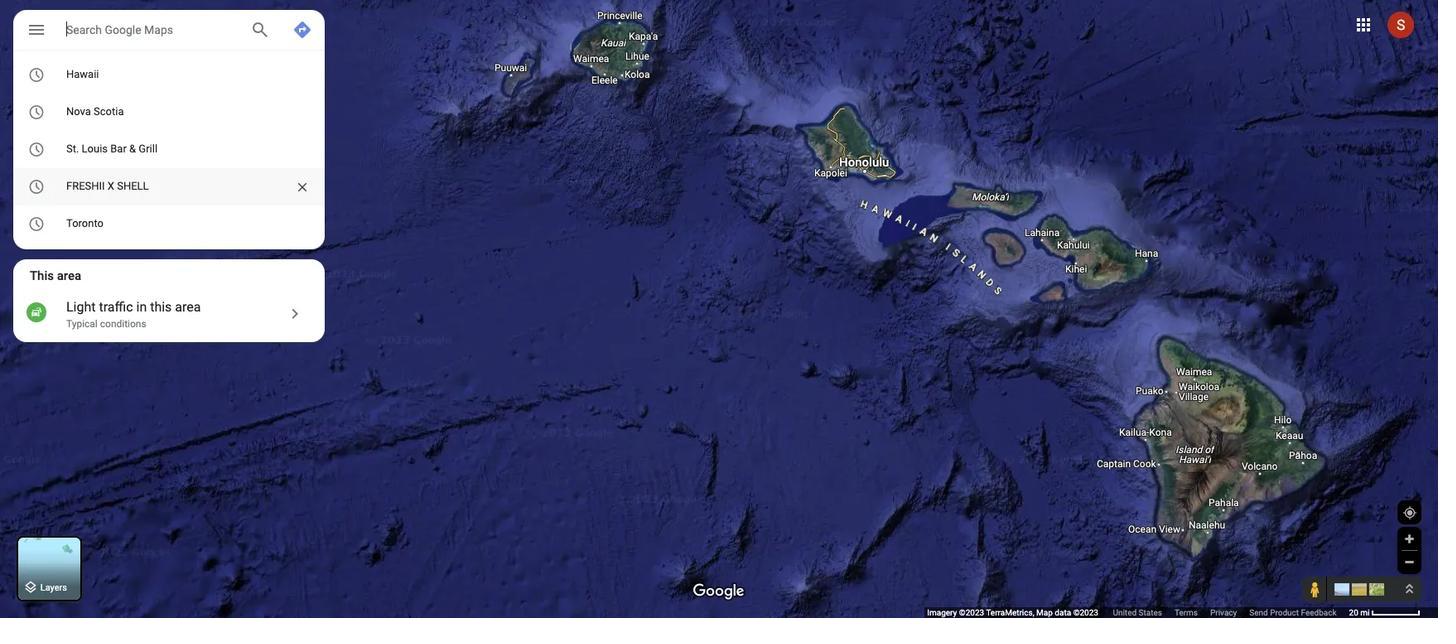 Task type: vqa. For each thing, say whether or not it's contained in the screenshot.
bottom  icon
no



Task type: describe. For each thing, give the bounding box(es) containing it.
send
[[1250, 608, 1269, 617]]

united states
[[1114, 608, 1163, 617]]

maps
[[144, 23, 173, 36]]

0 vertical spatial area
[[57, 269, 81, 283]]

20 mi
[[1350, 608, 1371, 617]]

area inside light traffic in this area typical conditions
[[175, 299, 201, 315]]

privacy
[[1211, 608, 1238, 617]]

5  cell from the top
[[13, 211, 286, 237]]

20 mi button
[[1350, 608, 1421, 617]]

search
[[66, 23, 102, 36]]

 row
[[13, 168, 325, 206]]

delete image
[[295, 180, 310, 195]]

google account: sheryl atherton  
(sheryl.atherton@adept.ai) image
[[1388, 11, 1415, 38]]

x
[[108, 180, 114, 192]]

 button
[[13, 10, 60, 53]]

in
[[136, 299, 147, 315]]

imagery ©2023 terrametrics, map data ©2023
[[928, 608, 1101, 617]]

 for nova scotia
[[28, 102, 45, 122]]

2 ©2023 from the left
[[1074, 608, 1099, 617]]

nova scotia
[[66, 105, 124, 118]]

data
[[1055, 608, 1072, 617]]

light
[[66, 299, 96, 315]]

layers
[[40, 583, 67, 594]]

1  cell from the top
[[13, 61, 286, 88]]

recently viewed image for st.
[[28, 139, 45, 160]]

 cell inside row
[[13, 173, 286, 200]]

this
[[150, 299, 172, 315]]

show your location image
[[1403, 506, 1418, 521]]

st.
[[66, 143, 79, 155]]

conditions
[[100, 318, 146, 330]]

3 recently viewed image from the top
[[28, 213, 45, 234]]

send product feedback
[[1250, 608, 1337, 617]]

hawaii
[[66, 68, 99, 80]]

3  cell from the top
[[13, 136, 286, 162]]

zoom out image
[[1404, 556, 1417, 569]]

 for freshii x shell
[[28, 176, 45, 197]]

 for st. louis bar & grill
[[28, 139, 45, 160]]



Task type: locate. For each thing, give the bounding box(es) containing it.
search google maps field containing search google maps
[[13, 10, 325, 50]]

&
[[129, 143, 136, 155]]

Search Google Maps field
[[13, 10, 325, 50], [66, 19, 237, 39]]

0 vertical spatial recently viewed image
[[28, 64, 45, 85]]

1 vertical spatial recently viewed image
[[28, 176, 45, 197]]

product
[[1271, 608, 1300, 617]]

5  from the top
[[28, 213, 45, 234]]

st. louis bar & grill
[[66, 143, 158, 155]]

recently viewed image inside  row
[[28, 176, 45, 197]]

 left st.
[[28, 139, 45, 160]]

scotia
[[94, 105, 124, 118]]

2 vertical spatial recently viewed image
[[28, 213, 45, 234]]


[[28, 64, 45, 85], [28, 102, 45, 122], [28, 139, 45, 160], [28, 176, 45, 197], [28, 213, 45, 234]]

shell
[[117, 180, 149, 192]]

©2023
[[960, 608, 985, 617], [1074, 608, 1099, 617]]

grill
[[139, 143, 158, 155]]

feedback
[[1302, 608, 1337, 617]]

google maps element
[[0, 0, 1439, 618]]

 left nova
[[28, 102, 45, 122]]

1 vertical spatial recently viewed image
[[28, 102, 45, 122]]

states
[[1139, 608, 1163, 617]]

1 vertical spatial area
[[175, 299, 201, 315]]

zoom in image
[[1404, 533, 1417, 545]]

none search field inside the google maps element
[[13, 10, 325, 249]]

privacy button
[[1211, 608, 1238, 618]]

1 ©2023 from the left
[[960, 608, 985, 617]]

recently viewed image for freshii
[[28, 176, 45, 197]]

1 horizontal spatial area
[[175, 299, 201, 315]]

recently viewed image left st.
[[28, 139, 45, 160]]

toronto
[[66, 217, 104, 230]]

3  from the top
[[28, 139, 45, 160]]

united
[[1114, 608, 1137, 617]]

this area
[[30, 269, 81, 283]]

2 recently viewed image from the top
[[28, 176, 45, 197]]

recently viewed image left freshii
[[28, 176, 45, 197]]


[[27, 18, 46, 41]]

traffic
[[99, 299, 133, 315]]

freshii
[[66, 180, 105, 192]]

 down  button
[[28, 64, 45, 85]]

recently viewed image for hawaii
[[28, 64, 45, 85]]

area
[[57, 269, 81, 283], [175, 299, 201, 315]]

1 recently viewed image from the top
[[28, 64, 45, 85]]

None search field
[[13, 10, 325, 249]]

terrametrics,
[[987, 608, 1035, 617]]

 inside row
[[28, 176, 45, 197]]

nova
[[66, 105, 91, 118]]

none search field containing 
[[13, 10, 325, 249]]

imagery
[[928, 608, 958, 617]]

recently viewed image down  button
[[28, 64, 45, 85]]

united states button
[[1114, 608, 1163, 618]]

recently viewed image
[[28, 139, 45, 160], [28, 176, 45, 197], [28, 213, 45, 234]]

footer containing imagery ©2023 terrametrics, map data ©2023
[[928, 608, 1350, 618]]

 left toronto
[[28, 213, 45, 234]]

1 recently viewed image from the top
[[28, 139, 45, 160]]

 for toronto
[[28, 213, 45, 234]]

2  cell from the top
[[13, 99, 286, 125]]

google
[[105, 23, 141, 36]]

0 horizontal spatial ©2023
[[960, 608, 985, 617]]

louis
[[82, 143, 108, 155]]

 cell
[[13, 61, 286, 88], [13, 99, 286, 125], [13, 136, 286, 162], [13, 173, 286, 200], [13, 211, 286, 237]]

recently viewed image
[[28, 64, 45, 85], [28, 102, 45, 122]]

footer
[[928, 608, 1350, 618]]

2  from the top
[[28, 102, 45, 122]]

recently viewed image left toronto
[[28, 213, 45, 234]]

bar
[[110, 143, 127, 155]]

recently viewed image left nova
[[28, 102, 45, 122]]

light traffic in this area typical conditions
[[66, 299, 201, 330]]

mi
[[1361, 608, 1371, 617]]

this area region
[[13, 259, 325, 342]]

 left freshii
[[28, 176, 45, 197]]

1  from the top
[[28, 64, 45, 85]]

this
[[30, 269, 54, 283]]

©2023 right data
[[1074, 608, 1099, 617]]

map
[[1037, 608, 1053, 617]]

typical
[[66, 318, 98, 330]]

20
[[1350, 608, 1359, 617]]

footer inside the google maps element
[[928, 608, 1350, 618]]

0 vertical spatial recently viewed image
[[28, 139, 45, 160]]

4  cell from the top
[[13, 173, 286, 200]]

0 horizontal spatial area
[[57, 269, 81, 283]]

2 recently viewed image from the top
[[28, 102, 45, 122]]

show street view coverage image
[[1304, 577, 1328, 602]]

search google maps
[[66, 23, 173, 36]]

1 horizontal spatial ©2023
[[1074, 608, 1099, 617]]

©2023 right imagery
[[960, 608, 985, 617]]

4  from the top
[[28, 176, 45, 197]]

 for hawaii
[[28, 64, 45, 85]]

freshii x shell
[[66, 180, 149, 192]]

suggestions grid
[[13, 50, 325, 249]]

send product feedback button
[[1250, 608, 1337, 618]]

recently viewed image for nova scotia
[[28, 102, 45, 122]]

terms
[[1175, 608, 1199, 617]]

terms button
[[1175, 608, 1199, 618]]



